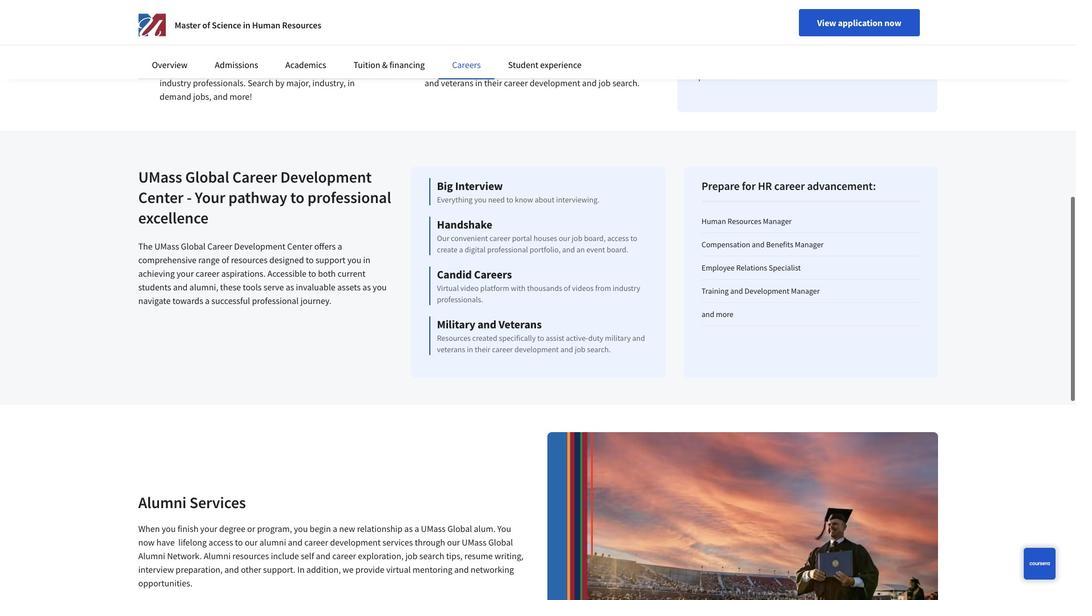 Task type: locate. For each thing, give the bounding box(es) containing it.
military inside military and veterans resources created specifically to assist active-duty military and veterans in their career development and job search.
[[605, 333, 631, 344]]

platform for virtual video platform with thousands of videos from industry professionals. search by major, industry, in demand jobs, and more!
[[209, 64, 242, 75]]

1 horizontal spatial videos
[[572, 283, 594, 294]]

everything up on
[[160, 0, 200, 7]]

view application now
[[817, 17, 902, 28]]

0 horizontal spatial candid
[[160, 50, 187, 61]]

assist for veterans
[[546, 333, 564, 344]]

training and development manager
[[702, 286, 820, 296]]

everything you need to know about interviewing. get the scoop on interviews with practice questions, videos, and more.
[[160, 0, 375, 34]]

virtual inside candid careers virtual video platform with thousands of videos from industry professionals.
[[437, 283, 459, 294]]

professional up offers
[[308, 187, 391, 208]]

list containing summer 1: april 29, 2024
[[700, 0, 920, 44]]

1 vertical spatial veterans
[[441, 77, 473, 89]]

board.
[[607, 245, 629, 255]]

list
[[700, 0, 920, 44]]

1 horizontal spatial search.
[[613, 77, 640, 89]]

global left alum.
[[448, 524, 472, 535]]

0 vertical spatial career
[[232, 167, 277, 187]]

candid careers virtual video platform with thousands of videos from industry professionals.
[[437, 268, 640, 305]]

development for veterans
[[515, 345, 559, 355]]

1 horizontal spatial industry
[[613, 283, 640, 294]]

careers inside candid careers virtual video platform with thousands of videos from industry professionals.
[[474, 268, 512, 282]]

1 vertical spatial resources
[[232, 551, 269, 562]]

platform down digital
[[480, 283, 509, 294]]

from up industry, on the left top
[[341, 64, 359, 75]]

assist right student
[[549, 64, 570, 75]]

24,
[[767, 33, 778, 44]]

contact enroll@umassglobal.edu with any questions.
[[696, 57, 902, 82]]

from inside candid careers virtual video platform with thousands of videos from industry professionals. search by major, industry, in demand jobs, and more!
[[341, 64, 359, 75]]

alumni
[[138, 493, 186, 513], [138, 551, 165, 562], [204, 551, 231, 562]]

video inside candid careers virtual video platform with thousands of videos from industry professionals. search by major, industry, in demand jobs, and more!
[[186, 64, 207, 75]]

as right the assets
[[363, 282, 371, 293]]

1 horizontal spatial professionals.
[[437, 295, 483, 305]]

0 horizontal spatial video
[[186, 64, 207, 75]]

career down range
[[196, 268, 220, 279]]

1 vertical spatial duty
[[588, 333, 604, 344]]

our right houses on the top of the page
[[559, 233, 570, 244]]

professionals. inside candid careers virtual video platform with thousands of videos from industry professionals.
[[437, 295, 483, 305]]

0 horizontal spatial human
[[252, 19, 280, 31]]

1 vertical spatial development
[[234, 241, 285, 252]]

manager for development
[[791, 286, 820, 296]]

1 horizontal spatial access
[[607, 233, 629, 244]]

umass inside umass global career development center - your pathway to professional excellence
[[138, 167, 182, 187]]

video down digital
[[461, 283, 479, 294]]

our inside handshake our convenient career portal houses our job board, access to create a digital professional portfolio, and an event board.
[[559, 233, 570, 244]]

convenient
[[451, 233, 488, 244]]

to up invaluable
[[308, 268, 316, 279]]

as up services
[[404, 524, 413, 535]]

with up veterans
[[511, 283, 526, 294]]

summer
[[706, 15, 738, 26], [706, 33, 738, 44]]

specifically down veterans
[[499, 333, 536, 344]]

industry for virtual video platform with thousands of videos from industry professionals. search by major, industry, in demand jobs, and more!
[[160, 77, 191, 89]]

1 vertical spatial summer
[[706, 33, 738, 44]]

need up the interviews
[[218, 0, 237, 7]]

summer for summer 2: june 24, 2024
[[706, 33, 738, 44]]

0 vertical spatial development
[[280, 167, 372, 187]]

military inside military and veterans resources created specifically to assist active-duty military and veterans in their career development and job search.
[[425, 50, 454, 61]]

about up handshake our convenient career portal houses our job board, access to create a digital professional portfolio, and an event board.
[[535, 195, 555, 205]]

2 vertical spatial development
[[745, 286, 790, 296]]

veterans inside military and veterans resources created specifically to assist active-duty military and veterans in their career development and job search.
[[437, 345, 465, 355]]

prepare for hr career advancement:
[[702, 179, 876, 193]]

our up tips,
[[447, 537, 460, 549]]

development inside military and veterans resources created specifically to assist active-duty military and veterans in their career development and job search.
[[530, 77, 580, 89]]

platform inside candid careers virtual video platform with thousands of videos from industry professionals.
[[480, 283, 509, 294]]

industry down board.
[[613, 283, 640, 294]]

specifically inside military and veterans resources created specifically to assist active-duty military and veterans in their career development and job search.
[[495, 64, 538, 75]]

0 vertical spatial access
[[607, 233, 629, 244]]

1 vertical spatial access
[[209, 537, 233, 549]]

careers for candid careers virtual video platform with thousands of videos from industry professionals.
[[474, 268, 512, 282]]

handshake
[[437, 218, 492, 232]]

video up jobs,
[[186, 64, 207, 75]]

1 vertical spatial now
[[138, 537, 155, 549]]

search. inside military and veterans resources created specifically to assist active-duty military and veterans in their career development and job search.
[[613, 77, 640, 89]]

summer 1: april 29, 2024 list item
[[706, 15, 920, 27]]

manager right benefits at the top right
[[795, 240, 824, 250]]

0 vertical spatial specifically
[[495, 64, 538, 75]]

thousands up by at the left
[[263, 64, 303, 75]]

0 vertical spatial active-
[[572, 64, 598, 75]]

videos inside candid careers virtual video platform with thousands of videos from industry professionals. search by major, industry, in demand jobs, and more!
[[314, 64, 339, 75]]

1 vertical spatial center
[[287, 241, 313, 252]]

videos up industry, on the left top
[[314, 64, 339, 75]]

0 vertical spatial now
[[885, 17, 902, 28]]

experience
[[540, 59, 582, 70]]

thousands inside candid careers virtual video platform with thousands of videos from industry professionals.
[[527, 283, 562, 294]]

0 vertical spatial professionals.
[[193, 77, 246, 89]]

university of massachusetts global logo image
[[138, 11, 166, 39]]

their inside military and veterans resources created specifically to assist active-duty military and veterans in their career development and job search.
[[475, 345, 491, 355]]

1 vertical spatial industry
[[613, 283, 640, 294]]

your right finish
[[200, 524, 217, 535]]

1 vertical spatial about
[[535, 195, 555, 205]]

0 vertical spatial interviewing.
[[296, 0, 345, 7]]

view application now button
[[799, 9, 920, 36]]

thousands inside candid careers virtual video platform with thousands of videos from industry professionals. search by major, industry, in demand jobs, and more!
[[263, 64, 303, 75]]

global up excellence on the left top of page
[[185, 167, 229, 187]]

2 vertical spatial development
[[330, 537, 381, 549]]

1 vertical spatial their
[[475, 345, 491, 355]]

and more
[[702, 310, 734, 320]]

0 vertical spatial from
[[341, 64, 359, 75]]

video inside candid careers virtual video platform with thousands of videos from industry professionals.
[[461, 283, 479, 294]]

development down "experience"
[[530, 77, 580, 89]]

duty
[[598, 64, 615, 75], [588, 333, 604, 344]]

development
[[530, 77, 580, 89], [515, 345, 559, 355], [330, 537, 381, 549]]

1 horizontal spatial interviewing.
[[556, 195, 600, 205]]

1 vertical spatial know
[[515, 195, 533, 205]]

center up designed
[[287, 241, 313, 252]]

0 horizontal spatial search.
[[587, 345, 611, 355]]

with inside everything you need to know about interviewing. get the scoop on interviews with practice questions, videos, and more.
[[237, 9, 254, 20]]

0 horizontal spatial your
[[177, 268, 194, 279]]

1 horizontal spatial need
[[488, 195, 505, 205]]

2:
[[740, 33, 746, 44]]

0 vertical spatial professional
[[308, 187, 391, 208]]

about up practice on the left
[[271, 0, 294, 7]]

0 horizontal spatial thousands
[[263, 64, 303, 75]]

career right your
[[232, 167, 277, 187]]

industry inside candid careers virtual video platform with thousands of videos from industry professionals. search by major, industry, in demand jobs, and more!
[[160, 77, 191, 89]]

of up major,
[[305, 64, 312, 75]]

0 vertical spatial candid
[[160, 50, 187, 61]]

to right student
[[539, 64, 547, 75]]

duty for military and veterans
[[588, 333, 604, 344]]

0 vertical spatial about
[[271, 0, 294, 7]]

0 horizontal spatial industry
[[160, 77, 191, 89]]

1 vertical spatial military
[[605, 333, 631, 344]]

need down 'interview'
[[488, 195, 505, 205]]

military inside military and veterans resources created specifically to assist active-duty military and veterans in their career development and job search.
[[437, 317, 475, 332]]

active-
[[572, 64, 598, 75], [566, 333, 588, 344]]

tips,
[[446, 551, 463, 562]]

writing,
[[495, 551, 524, 562]]

0 vertical spatial video
[[186, 64, 207, 75]]

from down event
[[595, 283, 611, 294]]

virtual up demand
[[160, 64, 185, 75]]

0 horizontal spatial interviewing.
[[296, 0, 345, 7]]

0 horizontal spatial professionals.
[[193, 77, 246, 89]]

1 vertical spatial created
[[472, 333, 497, 344]]

duty inside military and veterans resources created specifically to assist active-duty military and veterans in their career development and job search.
[[598, 64, 615, 75]]

begin
[[310, 524, 331, 535]]

alumni
[[260, 537, 286, 549]]

application
[[838, 17, 883, 28]]

their
[[484, 77, 502, 89], [475, 345, 491, 355]]

of inside candid careers virtual video platform with thousands of videos from industry professionals.
[[564, 283, 571, 294]]

0 vertical spatial need
[[218, 0, 237, 7]]

career inside military and veterans resources created specifically to assist active-duty military and veterans in their career development and job search.
[[504, 77, 528, 89]]

assist inside military and veterans resources created specifically to assist active-duty military and veterans in their career development and job search.
[[546, 333, 564, 344]]

1 vertical spatial video
[[461, 283, 479, 294]]

0 vertical spatial development
[[530, 77, 580, 89]]

with left any
[[870, 57, 886, 68]]

alumni up when
[[138, 493, 186, 513]]

manager
[[763, 216, 792, 227], [795, 240, 824, 250], [791, 286, 820, 296]]

assist for veterans
[[549, 64, 570, 75]]

alumni up preparation,
[[204, 551, 231, 562]]

1 horizontal spatial know
[[515, 195, 533, 205]]

a right create on the top left of page
[[459, 245, 463, 255]]

specifically
[[495, 64, 538, 75], [499, 333, 536, 344]]

need inside big interview everything you need to know about interviewing.
[[488, 195, 505, 205]]

thousands down portfolio, at the top
[[527, 283, 562, 294]]

you down 'interview'
[[474, 195, 487, 205]]

development inside umass global career development center - your pathway to professional excellence
[[280, 167, 372, 187]]

industry for virtual video platform with thousands of videos from industry professionals.
[[613, 283, 640, 294]]

search. inside military and veterans resources created specifically to assist active-duty military and veterans in their career development and job search.
[[587, 345, 611, 355]]

professional down portal
[[487, 245, 528, 255]]

academics
[[285, 59, 326, 70]]

about
[[271, 0, 294, 7], [535, 195, 555, 205]]

1 vertical spatial search.
[[587, 345, 611, 355]]

job inside military and veterans resources created specifically to assist active-duty military and veterans in their career development and job search.
[[575, 345, 586, 355]]

1 vertical spatial assist
[[546, 333, 564, 344]]

global up range
[[181, 241, 206, 252]]

in inside military and veterans resources created specifically to assist active-duty military and veterans in their career development and job search.
[[467, 345, 473, 355]]

board,
[[584, 233, 606, 244]]

careers for candid careers virtual video platform with thousands of videos from industry professionals. search by major, industry, in demand jobs, and more!
[[189, 50, 218, 61]]

summer left 1:
[[706, 15, 738, 26]]

manager down the specialist
[[791, 286, 820, 296]]

1 summer from the top
[[706, 15, 738, 26]]

with left practice on the left
[[237, 9, 254, 20]]

employee
[[702, 263, 735, 273]]

military for veterans
[[617, 64, 646, 75]]

0 vertical spatial industry
[[160, 77, 191, 89]]

interviewing.
[[296, 0, 345, 7], [556, 195, 600, 205]]

0 vertical spatial their
[[484, 77, 502, 89]]

to down degree
[[235, 537, 243, 549]]

0 vertical spatial manager
[[763, 216, 792, 227]]

to down veterans
[[537, 333, 544, 344]]

a down alumni,
[[205, 295, 210, 307]]

0 vertical spatial search.
[[613, 77, 640, 89]]

advancement:
[[807, 179, 876, 193]]

1 horizontal spatial your
[[200, 524, 217, 535]]

human right science
[[252, 19, 280, 31]]

1 vertical spatial platform
[[480, 283, 509, 294]]

compensation and benefits manager
[[702, 240, 824, 250]]

their for veterans
[[475, 345, 491, 355]]

platform up "more!" in the left top of the page
[[209, 64, 242, 75]]

search. for veterans
[[613, 77, 640, 89]]

center
[[138, 187, 184, 208], [287, 241, 313, 252]]

0 horizontal spatial everything
[[160, 0, 200, 7]]

1 vertical spatial career
[[207, 241, 232, 252]]

veterans for military and veterans
[[441, 77, 473, 89]]

0 vertical spatial thousands
[[263, 64, 303, 75]]

1 vertical spatial everything
[[437, 195, 473, 205]]

0 vertical spatial know
[[249, 0, 270, 7]]

access up board.
[[607, 233, 629, 244]]

relationship
[[357, 524, 403, 535]]

everything
[[160, 0, 200, 7], [437, 195, 473, 205]]

virtual for virtual video platform with thousands of videos from industry professionals. search by major, industry, in demand jobs, and more!
[[160, 64, 185, 75]]

0 vertical spatial center
[[138, 187, 184, 208]]

military inside military and veterans resources created specifically to assist active-duty military and veterans in their career development and job search.
[[617, 64, 646, 75]]

of right range
[[222, 254, 229, 266]]

you up current
[[347, 254, 361, 266]]

manager up benefits at the top right
[[763, 216, 792, 227]]

1 vertical spatial interviewing.
[[556, 195, 600, 205]]

to right board,
[[631, 233, 637, 244]]

2 vertical spatial manager
[[791, 286, 820, 296]]

professionals.
[[193, 77, 246, 89], [437, 295, 483, 305]]

1 horizontal spatial from
[[595, 283, 611, 294]]

now
[[885, 17, 902, 28], [138, 537, 155, 549]]

global inside the umass global career development center offers a comprehensive range of resources designed to support you in achieving your career aspirations. accessible to both current students and alumni, these tools serve as invaluable assets as you navigate towards a successful professional journey.
[[181, 241, 206, 252]]

development
[[280, 167, 372, 187], [234, 241, 285, 252], [745, 286, 790, 296]]

0 vertical spatial videos
[[314, 64, 339, 75]]

for
[[742, 179, 756, 193]]

you left finish
[[162, 524, 176, 535]]

created inside military and veterans resources created specifically to assist active-duty military and veterans in their career development and job search.
[[472, 333, 497, 344]]

career up range
[[207, 241, 232, 252]]

interviewing. up the questions, at left top
[[296, 0, 345, 7]]

0 vertical spatial your
[[177, 268, 194, 279]]

interview
[[455, 179, 503, 193]]

from for virtual video platform with thousands of videos from industry professionals.
[[595, 283, 611, 294]]

a
[[338, 241, 342, 252], [459, 245, 463, 255], [205, 295, 210, 307], [333, 524, 337, 535], [415, 524, 419, 535]]

access down degree
[[209, 537, 233, 549]]

umass left "-"
[[138, 167, 182, 187]]

1 vertical spatial human
[[702, 216, 726, 227]]

2 summer from the top
[[706, 33, 738, 44]]

development inside when you finish your degree or program, you begin a new relationship as a umass global alum. you now have  lifelong access to our alumni and career development services through our umass global alumni network. alumni resources include self and career exploration, job search tips, resume writing, interview preparation, and other support. in addition, we provide virtual mentoring and networking opportunities.
[[330, 537, 381, 549]]

candid inside candid careers virtual video platform with thousands of videos from industry professionals. search by major, industry, in demand jobs, and more!
[[160, 50, 187, 61]]

candid for candid careers virtual video platform with thousands of videos from industry professionals.
[[437, 268, 472, 282]]

0 horizontal spatial need
[[218, 0, 237, 7]]

1 vertical spatial need
[[488, 195, 505, 205]]

now down when
[[138, 537, 155, 549]]

duty inside military and veterans resources created specifically to assist active-duty military and veterans in their career development and job search.
[[588, 333, 604, 344]]

to up portal
[[507, 195, 513, 205]]

1 horizontal spatial center
[[287, 241, 313, 252]]

platform
[[209, 64, 242, 75], [480, 283, 509, 294]]

access inside when you finish your degree or program, you begin a new relationship as a umass global alum. you now have  lifelong access to our alumni and career development services through our umass global alumni network. alumni resources include self and career exploration, job search tips, resume writing, interview preparation, and other support. in addition, we provide virtual mentoring and networking opportunities.
[[209, 537, 233, 549]]

careers down digital
[[474, 268, 512, 282]]

industry inside candid careers virtual video platform with thousands of videos from industry professionals.
[[613, 283, 640, 294]]

0 vertical spatial military
[[617, 64, 646, 75]]

0 vertical spatial summer
[[706, 15, 738, 26]]

our
[[437, 233, 449, 244]]

from inside candid careers virtual video platform with thousands of videos from industry professionals.
[[595, 283, 611, 294]]

1 horizontal spatial platform
[[480, 283, 509, 294]]

careers down master
[[189, 50, 218, 61]]

virtual
[[160, 64, 185, 75], [437, 283, 459, 294]]

0 horizontal spatial from
[[341, 64, 359, 75]]

now right application
[[885, 17, 902, 28]]

now inside when you finish your degree or program, you begin a new relationship as a umass global alum. you now have  lifelong access to our alumni and career development services through our umass global alumni network. alumni resources include self and career exploration, job search tips, resume writing, interview preparation, and other support. in addition, we provide virtual mentoring and networking opportunities.
[[138, 537, 155, 549]]

more!
[[230, 91, 252, 102]]

their inside military and veterans resources created specifically to assist active-duty military and veterans in their career development and job search.
[[484, 77, 502, 89]]

to right the pathway
[[290, 187, 304, 208]]

professionals. up jobs,
[[193, 77, 246, 89]]

in
[[243, 19, 250, 31], [348, 77, 355, 89], [475, 77, 482, 89], [363, 254, 370, 266], [467, 345, 473, 355]]

1 horizontal spatial everything
[[437, 195, 473, 205]]

0 vertical spatial everything
[[160, 0, 200, 7]]

tuition & financing link
[[354, 59, 425, 70]]

your down comprehensive
[[177, 268, 194, 279]]

1 horizontal spatial professional
[[308, 187, 391, 208]]

demand
[[160, 91, 191, 102]]

umass global career development center - your pathway to professional excellence
[[138, 167, 391, 228]]

a up through at bottom
[[415, 524, 419, 535]]

0 horizontal spatial access
[[209, 537, 233, 549]]

thousands for virtual video platform with thousands of videos from industry professionals. search by major, industry, in demand jobs, and more!
[[263, 64, 303, 75]]

1 vertical spatial from
[[595, 283, 611, 294]]

development inside military and veterans resources created specifically to assist active-duty military and veterans in their career development and job search.
[[515, 345, 559, 355]]

or
[[247, 524, 255, 535]]

videos
[[314, 64, 339, 75], [572, 283, 594, 294]]

2024 right the "24,"
[[780, 33, 798, 44]]

active- inside military and veterans resources created specifically to assist active-duty military and veterans in their career development and job search.
[[572, 64, 598, 75]]

as down accessible
[[286, 282, 294, 293]]

human up compensation
[[702, 216, 726, 227]]

active- for veterans
[[572, 64, 598, 75]]

program,
[[257, 524, 292, 535]]

self
[[301, 551, 314, 562]]

a right offers
[[338, 241, 342, 252]]

1 vertical spatial manager
[[795, 240, 824, 250]]

a inside handshake our convenient career portal houses our job board, access to create a digital professional portfolio, and an event board.
[[459, 245, 463, 255]]

everything inside everything you need to know about interviewing. get the scoop on interviews with practice questions, videos, and more.
[[160, 0, 200, 7]]

virtual down create on the top left of page
[[437, 283, 459, 294]]

professionals. inside candid careers virtual video platform with thousands of videos from industry professionals. search by major, industry, in demand jobs, and more!
[[193, 77, 246, 89]]

1 horizontal spatial about
[[535, 195, 555, 205]]

training
[[702, 286, 729, 296]]

career down student
[[504, 77, 528, 89]]

with up the search
[[244, 64, 261, 75]]

1 vertical spatial military
[[437, 317, 475, 332]]

professional down 'serve'
[[252, 295, 299, 307]]

our
[[559, 233, 570, 244], [245, 537, 258, 549], [447, 537, 460, 549]]

resources up the 'aspirations.' on the top of page
[[231, 254, 268, 266]]

summer left 2:
[[706, 33, 738, 44]]

manager for benefits
[[795, 240, 824, 250]]

2 vertical spatial professional
[[252, 295, 299, 307]]

overview link
[[152, 59, 188, 70]]

2024 right "29,"
[[781, 15, 799, 26]]

to up master of science in human resources
[[239, 0, 247, 7]]

portfolio,
[[530, 245, 561, 255]]

you up the interviews
[[202, 0, 216, 7]]

0 horizontal spatial about
[[271, 0, 294, 7]]

career left portal
[[490, 233, 511, 244]]

your
[[177, 268, 194, 279], [200, 524, 217, 535]]

global
[[185, 167, 229, 187], [181, 241, 206, 252], [448, 524, 472, 535], [488, 537, 513, 549]]

know inside big interview everything you need to know about interviewing.
[[515, 195, 533, 205]]

opportunities.
[[138, 578, 193, 590]]

0 horizontal spatial professional
[[252, 295, 299, 307]]

1 horizontal spatial human
[[702, 216, 726, 227]]

career down veterans
[[492, 345, 513, 355]]

list item
[[706, 0, 920, 9]]

of up military and veterans resources created specifically to assist active-duty military and veterans in their career development and job search.
[[564, 283, 571, 294]]

need inside everything you need to know about interviewing. get the scoop on interviews with practice questions, videos, and more.
[[218, 0, 237, 7]]

candid down more.
[[160, 50, 187, 61]]

the
[[138, 241, 153, 252]]

achieving
[[138, 268, 175, 279]]

0 vertical spatial resources
[[231, 254, 268, 266]]

access
[[607, 233, 629, 244], [209, 537, 233, 549]]

1 horizontal spatial thousands
[[527, 283, 562, 294]]

candid careers virtual video platform with thousands of videos from industry professionals. search by major, industry, in demand jobs, and more!
[[160, 50, 359, 102]]

to inside when you finish your degree or program, you begin a new relationship as a umass global alum. you now have  lifelong access to our alumni and career development services through our umass global alumni network. alumni resources include self and career exploration, job search tips, resume writing, interview preparation, and other support. in addition, we provide virtual mentoring and networking opportunities.
[[235, 537, 243, 549]]

professional inside umass global career development center - your pathway to professional excellence
[[308, 187, 391, 208]]

2 horizontal spatial professional
[[487, 245, 528, 255]]

umass up comprehensive
[[154, 241, 179, 252]]

1 vertical spatial virtual
[[437, 283, 459, 294]]

created inside military and veterans resources created specifically to assist active-duty military and veterans in their career development and job search.
[[465, 64, 494, 75]]

about inside big interview everything you need to know about interviewing.
[[535, 195, 555, 205]]

know up handshake our convenient career portal houses our job board, access to create a digital professional portfolio, and an event board.
[[515, 195, 533, 205]]

center left "-"
[[138, 187, 184, 208]]

professionals. down create on the top left of page
[[437, 295, 483, 305]]

0 horizontal spatial now
[[138, 537, 155, 549]]

to left support
[[306, 254, 314, 266]]

active- for veterans
[[566, 333, 588, 344]]

0 vertical spatial military
[[425, 50, 454, 61]]

assist inside military and veterans resources created specifically to assist active-duty military and veterans in their career development and job search.
[[549, 64, 570, 75]]

0 horizontal spatial virtual
[[160, 64, 185, 75]]

military
[[425, 50, 454, 61], [437, 317, 475, 332]]

1 horizontal spatial video
[[461, 283, 479, 294]]

their for veterans
[[484, 77, 502, 89]]

in inside the umass global career development center offers a comprehensive range of resources designed to support you in achieving your career aspirations. accessible to both current students and alumni, these tools serve as invaluable assets as you navigate towards a successful professional journey.
[[363, 254, 370, 266]]

resources up other
[[232, 551, 269, 562]]

1 vertical spatial active-
[[566, 333, 588, 344]]

contact
[[742, 57, 771, 68]]

industry,
[[312, 77, 346, 89]]

created for veterans
[[465, 64, 494, 75]]

specifically inside military and veterans resources created specifically to assist active-duty military and veterans in their career development and job search.
[[499, 333, 536, 344]]

access inside handshake our convenient career portal houses our job board, access to create a digital professional portfolio, and an event board.
[[607, 233, 629, 244]]

aspirations.
[[221, 268, 266, 279]]

with inside contact enroll@umassglobal.edu with any questions.
[[870, 57, 886, 68]]

candid for candid careers virtual video platform with thousands of videos from industry professionals. search by major, industry, in demand jobs, and more!
[[160, 50, 187, 61]]

industry up demand
[[160, 77, 191, 89]]

careers inside candid careers virtual video platform with thousands of videos from industry professionals. search by major, industry, in demand jobs, and more!
[[189, 50, 218, 61]]

industry
[[160, 77, 191, 89], [613, 283, 640, 294]]

virtual inside candid careers virtual video platform with thousands of videos from industry professionals. search by major, industry, in demand jobs, and more!
[[160, 64, 185, 75]]

0 horizontal spatial center
[[138, 187, 184, 208]]

current
[[338, 268, 366, 279]]

career inside military and veterans resources created specifically to assist active-duty military and veterans in their career development and job search.
[[492, 345, 513, 355]]



Task type: vqa. For each thing, say whether or not it's contained in the screenshot.
banner 'navigation' at the top of page
no



Task type: describe. For each thing, give the bounding box(es) containing it.
summer 2: june 24, 2024 list item
[[706, 32, 920, 44]]

specifically for veterans
[[495, 64, 538, 75]]

1 horizontal spatial as
[[363, 282, 371, 293]]

specifically for veterans
[[499, 333, 536, 344]]

when
[[138, 524, 160, 535]]

1 horizontal spatial our
[[447, 537, 460, 549]]

your inside the umass global career development center offers a comprehensive range of resources designed to support you in achieving your career aspirations. accessible to both current students and alumni, these tools serve as invaluable assets as you navigate towards a successful professional journey.
[[177, 268, 194, 279]]

network.
[[167, 551, 202, 562]]

you left begin on the left of the page
[[294, 524, 308, 535]]

videos,
[[329, 9, 356, 20]]

pathway
[[228, 187, 287, 208]]

big interview everything you need to know about interviewing.
[[437, 179, 600, 205]]

career inside umass global career development center - your pathway to professional excellence
[[232, 167, 277, 187]]

the
[[362, 0, 375, 7]]

exploration,
[[358, 551, 404, 562]]

video for virtual video platform with thousands of videos from industry professionals. search by major, industry, in demand jobs, and more!
[[186, 64, 207, 75]]

summer 2: june 24, 2024
[[706, 33, 798, 44]]

designed
[[269, 254, 304, 266]]

and inside everything you need to know about interviewing. get the scoop on interviews with practice questions, videos, and more.
[[358, 9, 372, 20]]

search
[[419, 551, 444, 562]]

interviewing. inside big interview everything you need to know about interviewing.
[[556, 195, 600, 205]]

center inside umass global career development center - your pathway to professional excellence
[[138, 187, 184, 208]]

resources inside military and veterans resources created specifically to assist active-duty military and veterans in their career development and job search.
[[437, 333, 471, 344]]

2024 for summer 2: june 24, 2024
[[780, 33, 798, 44]]

tuition
[[354, 59, 380, 70]]

virtual for virtual video platform with thousands of videos from industry professionals.
[[437, 283, 459, 294]]

practice
[[256, 9, 286, 20]]

to inside big interview everything you need to know about interviewing.
[[507, 195, 513, 205]]

career inside the umass global career development center offers a comprehensive range of resources designed to support you in achieving your career aspirations. accessible to both current students and alumni, these tools serve as invaluable assets as you navigate towards a successful professional journey.
[[207, 241, 232, 252]]

now inside button
[[885, 17, 902, 28]]

professionals. for virtual video platform with thousands of videos from industry professionals. search by major, industry, in demand jobs, and more!
[[193, 77, 246, 89]]

prepare
[[702, 179, 740, 193]]

duty for military and veterans
[[598, 64, 615, 75]]

support.
[[263, 565, 295, 576]]

everything inside big interview everything you need to know about interviewing.
[[437, 195, 473, 205]]

1:
[[740, 15, 746, 26]]

interviewing. inside everything you need to know about interviewing. get the scoop on interviews with practice questions, videos, and more.
[[296, 0, 345, 7]]

military and veterans resources created specifically to assist active-duty military and veterans in their career development and job search.
[[425, 50, 646, 89]]

military for military and veterans
[[437, 317, 475, 332]]

services
[[383, 537, 413, 549]]

april
[[748, 15, 766, 26]]

0 horizontal spatial as
[[286, 282, 294, 293]]

veterans
[[499, 317, 542, 332]]

excellence
[[138, 208, 209, 228]]

as inside when you finish your degree or program, you begin a new relationship as a umass global alum. you now have  lifelong access to our alumni and career development services through our umass global alumni network. alumni resources include self and career exploration, job search tips, resume writing, interview preparation, and other support. in addition, we provide virtual mentoring and networking opportunities.
[[404, 524, 413, 535]]

services
[[190, 493, 246, 513]]

created for veterans
[[472, 333, 497, 344]]

job inside military and veterans resources created specifically to assist active-duty military and veterans in their career development and job search.
[[599, 77, 611, 89]]

when you finish your degree or program, you begin a new relationship as a umass global alum. you now have  lifelong access to our alumni and career development services through our umass global alumni network. alumni resources include self and career exploration, job search tips, resume writing, interview preparation, and other support. in addition, we provide virtual mentoring and networking opportunities.
[[138, 524, 524, 590]]

platform for virtual video platform with thousands of videos from industry professionals.
[[480, 283, 509, 294]]

create
[[437, 245, 458, 255]]

umass up through at bottom
[[421, 524, 446, 535]]

by
[[275, 77, 285, 89]]

accessible
[[267, 268, 307, 279]]

serve
[[264, 282, 284, 293]]

big
[[437, 179, 453, 193]]

0 vertical spatial veterans
[[472, 50, 505, 61]]

development for veterans
[[530, 77, 580, 89]]

you inside everything you need to know about interviewing. get the scoop on interviews with practice questions, videos, and more.
[[202, 0, 216, 7]]

addition,
[[306, 565, 341, 576]]

to inside military and veterans resources created specifically to assist active-duty military and veterans in their career development and job search.
[[539, 64, 547, 75]]

student experience link
[[508, 59, 582, 70]]

career up we
[[332, 551, 356, 562]]

major,
[[286, 77, 311, 89]]

search
[[248, 77, 274, 89]]

resources inside the umass global career development center offers a comprehensive range of resources designed to support you in achieving your career aspirations. accessible to both current students and alumni, these tools serve as invaluable assets as you navigate towards a successful professional journey.
[[231, 254, 268, 266]]

career inside the umass global career development center offers a comprehensive range of resources designed to support you in achieving your career aspirations. accessible to both current students and alumni, these tools serve as invaluable assets as you navigate towards a successful professional journey.
[[196, 268, 220, 279]]

relations
[[736, 263, 767, 273]]

veterans for military and veterans
[[437, 345, 465, 355]]

mentoring
[[413, 565, 453, 576]]

job inside when you finish your degree or program, you begin a new relationship as a umass global alum. you now have  lifelong access to our alumni and career development services through our umass global alumni network. alumni resources include self and career exploration, job search tips, resume writing, interview preparation, and other support. in addition, we provide virtual mentoring and networking opportunities.
[[405, 551, 418, 562]]

from for virtual video platform with thousands of videos from industry professionals. search by major, industry, in demand jobs, and more!
[[341, 64, 359, 75]]

lifelong
[[178, 537, 207, 549]]

overview
[[152, 59, 188, 70]]

military and veterans resources created specifically to assist active-duty military and veterans in their career development and job search.
[[437, 317, 645, 355]]

virtual
[[386, 565, 411, 576]]

jobs,
[[193, 91, 211, 102]]

your
[[195, 187, 225, 208]]

2024 for summer 1: april 29, 2024
[[781, 15, 799, 26]]

a left new
[[333, 524, 337, 535]]

videos for virtual video platform with thousands of videos from industry professionals. search by major, industry, in demand jobs, and more!
[[314, 64, 339, 75]]

specialist
[[769, 263, 801, 273]]

master of science in human resources
[[175, 19, 321, 31]]

about inside everything you need to know about interviewing. get the scoop on interviews with practice questions, videos, and more.
[[271, 0, 294, 7]]

and inside candid careers virtual video platform with thousands of videos from industry professionals. search by major, industry, in demand jobs, and more!
[[213, 91, 228, 102]]

careers left student
[[452, 59, 481, 70]]

include
[[271, 551, 299, 562]]

to inside everything you need to know about interviewing. get the scoop on interviews with practice questions, videos, and more.
[[239, 0, 247, 7]]

an
[[577, 245, 585, 255]]

umass up resume in the bottom left of the page
[[462, 537, 487, 549]]

job inside handshake our convenient career portal houses our job board, access to create a digital professional portfolio, and an event board.
[[572, 233, 583, 244]]

resources inside when you finish your degree or program, you begin a new relationship as a umass global alum. you now have  lifelong access to our alumni and career development services through our umass global alumni network. alumni resources include self and career exploration, job search tips, resume writing, interview preparation, and other support. in addition, we provide virtual mentoring and networking opportunities.
[[232, 551, 269, 562]]

houses
[[534, 233, 557, 244]]

military for veterans
[[605, 333, 631, 344]]

search. for veterans
[[587, 345, 611, 355]]

professional inside the umass global career development center offers a comprehensive range of resources designed to support you in achieving your career aspirations. accessible to both current students and alumni, these tools serve as invaluable assets as you navigate towards a successful professional journey.
[[252, 295, 299, 307]]

0 horizontal spatial our
[[245, 537, 258, 549]]

with inside candid careers virtual video platform with thousands of videos from industry professionals.
[[511, 283, 526, 294]]

know inside everything you need to know about interviewing. get the scoop on interviews with practice questions, videos, and more.
[[249, 0, 270, 7]]

questions.
[[696, 70, 735, 82]]

videos for virtual video platform with thousands of videos from industry professionals.
[[572, 283, 594, 294]]

career right hr
[[774, 179, 805, 193]]

and inside handshake our convenient career portal houses our job board, access to create a digital professional portfolio, and an event board.
[[562, 245, 575, 255]]

summer for summer 1: april 29, 2024
[[706, 15, 738, 26]]

in inside candid careers virtual video platform with thousands of videos from industry professionals. search by major, industry, in demand jobs, and more!
[[348, 77, 355, 89]]

and inside the umass global career development center offers a comprehensive range of resources designed to support you in achieving your career aspirations. accessible to both current students and alumni, these tools serve as invaluable assets as you navigate towards a successful professional journey.
[[173, 282, 188, 293]]

support
[[316, 254, 346, 266]]

center inside the umass global career development center offers a comprehensive range of resources designed to support you in achieving your career aspirations. accessible to both current students and alumni, these tools serve as invaluable assets as you navigate towards a successful professional journey.
[[287, 241, 313, 252]]

more.
[[160, 23, 182, 34]]

career inside handshake our convenient career portal houses our job board, access to create a digital professional portfolio, and an event board.
[[490, 233, 511, 244]]

questions,
[[288, 9, 327, 20]]

digital
[[465, 245, 486, 255]]

on
[[184, 9, 194, 20]]

professionals. for virtual video platform with thousands of videos from industry professionals.
[[437, 295, 483, 305]]

networking
[[471, 565, 514, 576]]

new
[[339, 524, 355, 535]]

students
[[138, 282, 171, 293]]

view
[[817, 17, 836, 28]]

more
[[716, 310, 734, 320]]

student experience
[[508, 59, 582, 70]]

of inside the umass global career development center offers a comprehensive range of resources designed to support you in achieving your career aspirations. accessible to both current students and alumni, these tools serve as invaluable assets as you navigate towards a successful professional journey.
[[222, 254, 229, 266]]

professional inside handshake our convenient career portal houses our job board, access to create a digital professional portfolio, and an event board.
[[487, 245, 528, 255]]

of inside candid careers virtual video platform with thousands of videos from industry professionals. search by major, industry, in demand jobs, and more!
[[305, 64, 312, 75]]

you inside big interview everything you need to know about interviewing.
[[474, 195, 487, 205]]

hr
[[758, 179, 772, 193]]

&
[[382, 59, 388, 70]]

human resources manager
[[702, 216, 792, 227]]

alumni up interview at bottom
[[138, 551, 165, 562]]

you right the assets
[[373, 282, 387, 293]]

student
[[508, 59, 538, 70]]

event
[[587, 245, 605, 255]]

video for virtual video platform with thousands of videos from industry professionals.
[[461, 283, 479, 294]]

to inside umass global career development center - your pathway to professional excellence
[[290, 187, 304, 208]]

career down begin on the left of the page
[[304, 537, 328, 549]]

military for military and veterans
[[425, 50, 454, 61]]

get
[[347, 0, 360, 7]]

to inside handshake our convenient career portal houses our job board, access to create a digital professional portfolio, and an event board.
[[631, 233, 637, 244]]

in inside military and veterans resources created specifically to assist active-duty military and veterans in their career development and job search.
[[475, 77, 482, 89]]

through
[[415, 537, 445, 549]]

handshake our convenient career portal houses our job board, access to create a digital professional portfolio, and an event board.
[[437, 218, 637, 255]]

with inside candid careers virtual video platform with thousands of videos from industry professionals. search by major, industry, in demand jobs, and more!
[[244, 64, 261, 75]]

resume
[[464, 551, 493, 562]]

towards
[[172, 295, 203, 307]]

resources inside military and veterans resources created specifically to assist active-duty military and veterans in their career development and job search.
[[425, 64, 463, 75]]

to inside military and veterans resources created specifically to assist active-duty military and veterans in their career development and job search.
[[537, 333, 544, 344]]

assets
[[337, 282, 361, 293]]

interview
[[138, 565, 174, 576]]

these
[[220, 282, 241, 293]]

global inside umass global career development center - your pathway to professional excellence
[[185, 167, 229, 187]]

-
[[187, 187, 192, 208]]

benefits
[[766, 240, 794, 250]]

interviews
[[196, 9, 235, 20]]

journey.
[[301, 295, 332, 307]]

preparation,
[[176, 565, 223, 576]]

thousands for virtual video platform with thousands of videos from industry professionals.
[[527, 283, 562, 294]]

science
[[212, 19, 241, 31]]

29,
[[768, 15, 779, 26]]

your inside when you finish your degree or program, you begin a new relationship as a umass global alum. you now have  lifelong access to our alumni and career development services through our umass global alumni network. alumni resources include self and career exploration, job search tips, resume writing, interview preparation, and other support. in addition, we provide virtual mentoring and networking opportunities.
[[200, 524, 217, 535]]

development inside the umass global career development center offers a comprehensive range of resources designed to support you in achieving your career aspirations. accessible to both current students and alumni, these tools serve as invaluable assets as you navigate towards a successful professional journey.
[[234, 241, 285, 252]]

range
[[198, 254, 220, 266]]

global down you
[[488, 537, 513, 549]]

navigate
[[138, 295, 171, 307]]

umass inside the umass global career development center offers a comprehensive range of resources designed to support you in achieving your career aspirations. accessible to both current students and alumni, these tools serve as invaluable assets as you navigate towards a successful professional journey.
[[154, 241, 179, 252]]

of right master
[[202, 19, 210, 31]]



